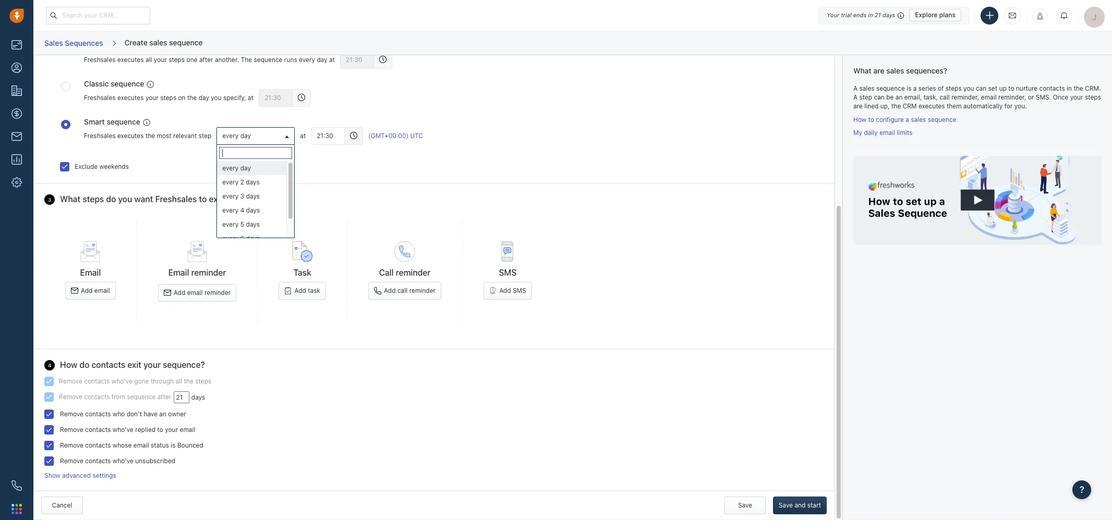 Task type: locate. For each thing, give the bounding box(es) containing it.
show advanced settings
[[44, 472, 116, 480]]

contacts up remove contacts from sequence after at the left bottom
[[84, 378, 110, 385]]

1 horizontal spatial in
[[1067, 84, 1072, 92]]

0 horizontal spatial are
[[853, 102, 863, 110]]

day up every day option
[[240, 132, 251, 140]]

contacts down remove contacts who don't have an owner
[[85, 426, 111, 434]]

email
[[80, 268, 101, 278], [168, 268, 189, 278]]

days inside every 2 days option
[[246, 178, 260, 186]]

every 3 days
[[222, 192, 260, 200]]

at right specify,
[[248, 94, 254, 102]]

relevant
[[173, 132, 197, 140]]

the down be
[[891, 102, 901, 110]]

to right up
[[1008, 84, 1014, 92]]

day right runs
[[317, 56, 327, 64]]

every for every 5 days option
[[222, 220, 239, 228]]

days right 21
[[883, 11, 895, 18]]

remove for remove contacts who've gone through all the steps
[[59, 378, 82, 385]]

your
[[154, 56, 167, 64], [1070, 93, 1083, 101], [145, 94, 158, 102], [144, 360, 161, 370], [165, 426, 178, 434]]

1 horizontal spatial at
[[300, 132, 306, 140]]

executes down task,
[[919, 102, 945, 110]]

contacts inside the a sales sequence is a series of steps you can set up to nurture contacts in the crm. a step can be an email, task, call reminder, email reminder, or sms. once your steps are lined up, the crm executes them automatically for you.
[[1039, 84, 1065, 92]]

1 horizontal spatial a
[[913, 84, 917, 92]]

0 horizontal spatial do
[[79, 360, 89, 370]]

reminder inside button
[[409, 287, 436, 295]]

1 horizontal spatial save
[[779, 502, 793, 510]]

sms inside add sms "button"
[[513, 287, 526, 295]]

0 vertical spatial do
[[106, 194, 116, 204]]

0 vertical spatial what
[[853, 66, 872, 75]]

how to configure a sales sequence
[[853, 116, 956, 123]]

once
[[1053, 93, 1068, 101]]

None text field
[[340, 51, 374, 69], [259, 89, 293, 107], [311, 127, 345, 145], [340, 51, 374, 69], [259, 89, 293, 107], [311, 127, 345, 145]]

to up daily
[[868, 116, 874, 123]]

reminder, up "for"
[[998, 93, 1026, 101]]

unsubscribed
[[135, 457, 175, 465]]

email reminder
[[168, 268, 226, 278]]

freshsales executes your steps on the day you specify, at
[[84, 94, 254, 102]]

contacts left from
[[84, 393, 110, 401]]

3 inside option
[[240, 192, 244, 200]]

in left 21
[[868, 11, 873, 18]]

executes down classic sequence
[[117, 94, 144, 102]]

0 vertical spatial step
[[859, 93, 872, 101]]

them
[[947, 102, 962, 110]]

add for task
[[294, 287, 306, 295]]

phone image
[[11, 481, 22, 491]]

remove for remove contacts who've unsubscribed
[[60, 457, 83, 465]]

every 4 days option
[[217, 203, 287, 217]]

0 horizontal spatial can
[[874, 93, 885, 101]]

who've up from
[[112, 378, 132, 385]]

1 vertical spatial is
[[171, 442, 176, 450]]

1 vertical spatial you
[[211, 94, 222, 102]]

list box containing every day
[[217, 161, 294, 245]]

0 horizontal spatial reminder,
[[952, 93, 979, 101]]

freshsales
[[84, 56, 116, 64], [84, 94, 116, 102], [84, 132, 116, 140], [155, 194, 197, 204]]

0 vertical spatial in
[[868, 11, 873, 18]]

sms
[[499, 268, 517, 278], [513, 287, 526, 295]]

1 email from the left
[[80, 268, 101, 278]]

2 every day from the top
[[222, 164, 251, 172]]

an
[[896, 93, 903, 101], [159, 411, 166, 418]]

all down the create
[[145, 56, 152, 64]]

freshsales down smart
[[84, 132, 116, 140]]

days inside every 4 days option
[[246, 206, 260, 214]]

sequence left the <span class=" ">sales reps can use this for prospecting and account-based selling e.g. following up with event attendees</span> 'icon' on the left
[[107, 117, 140, 126]]

every up every 2 days
[[222, 164, 239, 172]]

reminder,
[[952, 93, 979, 101], [998, 93, 1026, 101]]

2 email from the left
[[168, 268, 189, 278]]

1 horizontal spatial after
[[199, 56, 213, 64]]

every for every 3 days option
[[222, 192, 239, 200]]

0 vertical spatial you
[[964, 84, 974, 92]]

explore
[[915, 11, 938, 19]]

can up up,
[[874, 93, 885, 101]]

sequence up be
[[876, 84, 905, 92]]

owner
[[168, 411, 186, 418]]

0 horizontal spatial save
[[738, 502, 752, 510]]

every day inside option
[[222, 164, 251, 172]]

freshsales down classic
[[84, 94, 116, 102]]

every 6 days
[[222, 234, 260, 242]]

you inside the a sales sequence is a series of steps you can set up to nurture contacts in the crm. a step can be an email, task, call reminder, email reminder, or sms. once your steps are lined up, the crm executes them automatically for you.
[[964, 84, 974, 92]]

add inside "button"
[[499, 287, 511, 295]]

another.
[[215, 56, 239, 64]]

email up "add email" button
[[80, 268, 101, 278]]

reminder inside button
[[204, 289, 231, 297]]

1 vertical spatial every day
[[222, 164, 251, 172]]

0 vertical spatial every day
[[222, 132, 251, 140]]

to
[[1008, 84, 1014, 92], [868, 116, 874, 123], [199, 194, 207, 204], [157, 426, 163, 434]]

0 horizontal spatial 3
[[48, 196, 51, 203]]

do left want
[[106, 194, 116, 204]]

are left the lined
[[853, 102, 863, 110]]

1 horizontal spatial 3
[[240, 192, 244, 200]]

an right be
[[896, 93, 903, 101]]

add email reminder
[[174, 289, 231, 297]]

add for sms
[[499, 287, 511, 295]]

21
[[875, 11, 881, 18]]

your right exit
[[144, 360, 161, 370]]

steps down exclude
[[83, 194, 104, 204]]

step
[[859, 93, 872, 101], [199, 132, 211, 140]]

1 horizontal spatial you
[[211, 94, 222, 102]]

contacts left exit
[[92, 360, 125, 370]]

freshsales down sequences
[[84, 56, 116, 64]]

days for every 4 days
[[246, 206, 260, 214]]

email image
[[1009, 11, 1016, 20]]

executes down the <span class=" ">sales reps can use this for prospecting and account-based selling e.g. following up with event attendees</span> 'icon' on the left
[[117, 132, 144, 140]]

sales up the lined
[[859, 84, 875, 92]]

a down 'crm' at the top right of the page
[[906, 116, 909, 123]]

remove contacts who don't have an owner
[[60, 411, 186, 418]]

0 horizontal spatial how
[[60, 360, 77, 370]]

sequences
[[65, 38, 103, 47]]

who've down remove contacts who don't have an owner
[[113, 426, 134, 434]]

is right the status
[[171, 442, 176, 450]]

my
[[853, 129, 862, 137]]

reminder down call reminder
[[409, 287, 436, 295]]

an right have
[[159, 411, 166, 418]]

reminder down email reminder
[[204, 289, 231, 297]]

freshsales executes all your steps one after another. the sequence runs every day at
[[84, 56, 335, 64]]

day up 2
[[240, 164, 251, 172]]

every for every 4 days option
[[222, 206, 239, 214]]

at
[[329, 56, 335, 64], [248, 94, 254, 102], [300, 132, 306, 140]]

do
[[106, 194, 116, 204], [79, 360, 89, 370]]

what up the lined
[[853, 66, 872, 75]]

every for every 6 days option
[[222, 234, 239, 242]]

freshsales right want
[[155, 194, 197, 204]]

1 vertical spatial are
[[853, 102, 863, 110]]

what for what steps do you want freshsales to execute?
[[60, 194, 80, 204]]

after
[[199, 56, 213, 64], [157, 393, 171, 401]]

day inside option
[[240, 164, 251, 172]]

0 vertical spatial an
[[896, 93, 903, 101]]

email up add email reminder button
[[168, 268, 189, 278]]

1 horizontal spatial email
[[168, 268, 189, 278]]

0 horizontal spatial step
[[199, 132, 211, 140]]

1 horizontal spatial all
[[176, 378, 182, 385]]

to inside the a sales sequence is a series of steps you can set up to nurture contacts in the crm. a step can be an email, task, call reminder, email reminder, or sms. once your steps are lined up, the crm executes them automatically for you.
[[1008, 84, 1014, 92]]

a
[[853, 84, 858, 92], [853, 93, 858, 101]]

you left want
[[118, 194, 132, 204]]

1 reminder, from the left
[[952, 93, 979, 101]]

contacts left who on the left bottom of page
[[85, 411, 111, 418]]

what for what are sales sequences?
[[853, 66, 872, 75]]

None text field
[[174, 392, 190, 404]]

a up email,
[[913, 84, 917, 92]]

call down the of on the right top
[[940, 93, 950, 101]]

don't
[[127, 411, 142, 418]]

the right on on the left of page
[[187, 94, 197, 102]]

can left the set
[[976, 84, 987, 92]]

exclude
[[75, 163, 98, 170]]

sequence down gone
[[127, 393, 156, 401]]

save
[[738, 502, 752, 510], [779, 502, 793, 510]]

1 horizontal spatial are
[[874, 66, 884, 75]]

status
[[151, 442, 169, 450]]

you up the automatically
[[964, 84, 974, 92]]

who've for replied
[[113, 426, 134, 434]]

can
[[976, 84, 987, 92], [874, 93, 885, 101]]

0 horizontal spatial at
[[248, 94, 254, 102]]

sequence?
[[163, 360, 205, 370]]

contacts left "whose"
[[85, 442, 111, 450]]

call
[[940, 93, 950, 101], [397, 287, 408, 295]]

every down execute?
[[222, 206, 239, 214]]

all right through
[[176, 378, 182, 385]]

call down call reminder
[[397, 287, 408, 295]]

steps left one
[[169, 56, 185, 64]]

1 horizontal spatial how
[[853, 116, 866, 123]]

days inside every 6 days option
[[246, 234, 260, 242]]

0 vertical spatial can
[[976, 84, 987, 92]]

you
[[964, 84, 974, 92], [211, 94, 222, 102], [118, 194, 132, 204]]

days for every 5 days
[[246, 220, 260, 228]]

reminder, up them
[[952, 93, 979, 101]]

1 vertical spatial after
[[157, 393, 171, 401]]

1 vertical spatial can
[[874, 93, 885, 101]]

is up email,
[[907, 84, 912, 92]]

what
[[853, 66, 872, 75], [60, 194, 80, 204]]

0 horizontal spatial an
[[159, 411, 166, 418]]

0 vertical spatial who've
[[112, 378, 132, 385]]

0 vertical spatial sms
[[499, 268, 517, 278]]

every day button
[[217, 127, 295, 145]]

days right 6
[[246, 234, 260, 242]]

1 horizontal spatial do
[[106, 194, 116, 204]]

every right runs
[[299, 56, 315, 64]]

nurture
[[1016, 84, 1038, 92]]

1 vertical spatial at
[[248, 94, 254, 102]]

2 vertical spatial who've
[[113, 457, 134, 465]]

contacts for remove contacts whose email status is bounced
[[85, 442, 111, 450]]

task,
[[924, 93, 938, 101]]

are up up,
[[874, 66, 884, 75]]

2 a from the top
[[853, 93, 858, 101]]

you left specify,
[[211, 94, 222, 102]]

1 vertical spatial call
[[397, 287, 408, 295]]

days inside every 3 days option
[[246, 192, 260, 200]]

step up the lined
[[859, 93, 872, 101]]

0 vertical spatial how
[[853, 116, 866, 123]]

days down sequence? on the bottom left of page
[[191, 394, 205, 402]]

add
[[81, 287, 93, 295], [294, 287, 306, 295], [384, 287, 396, 295], [499, 287, 511, 295], [174, 289, 185, 297]]

add call reminder
[[384, 287, 436, 295]]

1 horizontal spatial step
[[859, 93, 872, 101]]

0 vertical spatial a
[[853, 84, 858, 92]]

your right once
[[1070, 93, 1083, 101]]

email inside the a sales sequence is a series of steps you can set up to nurture contacts in the crm. a step can be an email, task, call reminder, email reminder, or sms. once your steps are lined up, the crm executes them automatically for you.
[[981, 93, 997, 101]]

0 horizontal spatial 4
[[48, 362, 51, 369]]

after right one
[[199, 56, 213, 64]]

days right 2
[[246, 178, 260, 186]]

list box
[[217, 161, 294, 245]]

automatically
[[963, 102, 1003, 110]]

sequence inside the a sales sequence is a series of steps you can set up to nurture contacts in the crm. a step can be an email, task, call reminder, email reminder, or sms. once your steps are lined up, the crm executes them automatically for you.
[[876, 84, 905, 92]]

what down exclude
[[60, 194, 80, 204]]

add inside button
[[384, 287, 396, 295]]

your trial ends in 21 days
[[827, 11, 895, 18]]

sales sequences link
[[44, 35, 104, 51]]

sequence right the
[[254, 56, 282, 64]]

1 vertical spatial do
[[79, 360, 89, 370]]

0 horizontal spatial email
[[80, 268, 101, 278]]

0 vertical spatial at
[[329, 56, 335, 64]]

1 every day from the top
[[222, 132, 251, 140]]

1 vertical spatial sms
[[513, 287, 526, 295]]

every down specify,
[[222, 132, 239, 140]]

contacts
[[1039, 84, 1065, 92], [92, 360, 125, 370], [84, 378, 110, 385], [84, 393, 110, 401], [85, 411, 111, 418], [85, 426, 111, 434], [85, 442, 111, 450], [85, 457, 111, 465]]

from
[[112, 393, 125, 401]]

executes for freshsales executes your steps on the day you specify, at
[[117, 94, 144, 102]]

you.
[[1014, 102, 1027, 110]]

4 inside option
[[240, 206, 244, 214]]

email
[[981, 93, 997, 101], [880, 129, 895, 137], [94, 287, 110, 295], [187, 289, 203, 297], [180, 426, 195, 434], [133, 442, 149, 450]]

every inside option
[[222, 206, 239, 214]]

my daily email limits
[[853, 129, 913, 137]]

1 vertical spatial who've
[[113, 426, 134, 434]]

sales
[[44, 38, 63, 47]]

0 horizontal spatial what
[[60, 194, 80, 204]]

contacts up settings
[[85, 457, 111, 465]]

every left 6
[[222, 234, 239, 242]]

save and start
[[779, 502, 821, 510]]

executes down the create
[[117, 56, 144, 64]]

crm.
[[1085, 84, 1101, 92]]

every day up every day option
[[222, 132, 251, 140]]

email for email reminder
[[168, 268, 189, 278]]

1 horizontal spatial what
[[853, 66, 872, 75]]

0 vertical spatial a
[[913, 84, 917, 92]]

utc
[[410, 132, 423, 140]]

every down every 2 days
[[222, 192, 239, 200]]

0 horizontal spatial call
[[397, 287, 408, 295]]

<span class=" ">sales reps can use this for prospecting and account-based selling e.g. following up with event attendees</span> image
[[143, 119, 150, 126]]

sequence
[[169, 38, 203, 47], [254, 56, 282, 64], [111, 79, 144, 88], [876, 84, 905, 92], [928, 116, 956, 123], [107, 117, 140, 126], [127, 393, 156, 401]]

start
[[807, 502, 821, 510]]

0 vertical spatial all
[[145, 56, 152, 64]]

1 horizontal spatial call
[[940, 93, 950, 101]]

1 horizontal spatial reminder,
[[998, 93, 1026, 101]]

1 vertical spatial an
[[159, 411, 166, 418]]

step right relevant
[[199, 132, 211, 140]]

steps left on on the left of page
[[160, 94, 176, 102]]

None search field
[[219, 147, 292, 159]]

classic
[[84, 79, 109, 88]]

executes inside the a sales sequence is a series of steps you can set up to nurture contacts in the crm. a step can be an email, task, call reminder, email reminder, or sms. once your steps are lined up, the crm executes them automatically for you.
[[919, 102, 945, 110]]

sales up be
[[886, 66, 904, 75]]

have
[[144, 411, 158, 418]]

2 vertical spatial you
[[118, 194, 132, 204]]

days inside every 5 days option
[[246, 220, 260, 228]]

2 vertical spatial at
[[300, 132, 306, 140]]

2 horizontal spatial at
[[329, 56, 335, 64]]

1 horizontal spatial 4
[[240, 206, 244, 214]]

0 horizontal spatial is
[[171, 442, 176, 450]]

day right on on the left of page
[[199, 94, 209, 102]]

a left be
[[853, 93, 858, 101]]

0 horizontal spatial after
[[157, 393, 171, 401]]

step inside the a sales sequence is a series of steps you can set up to nurture contacts in the crm. a step can be an email, task, call reminder, email reminder, or sms. once your steps are lined up, the crm executes them automatically for you.
[[859, 93, 872, 101]]

contacts for remove contacts who've gone through all the steps
[[84, 378, 110, 385]]

every left 2
[[222, 178, 239, 186]]

call reminder
[[379, 268, 431, 278]]

0 vertical spatial is
[[907, 84, 912, 92]]

days right 5
[[246, 220, 260, 228]]

the left most
[[145, 132, 155, 140]]

1 horizontal spatial an
[[896, 93, 903, 101]]

1 vertical spatial how
[[60, 360, 77, 370]]

1 vertical spatial in
[[1067, 84, 1072, 92]]

0 horizontal spatial a
[[906, 116, 909, 123]]

add for email reminder
[[174, 289, 185, 297]]

1 save from the left
[[738, 502, 752, 510]]

2 save from the left
[[779, 502, 793, 510]]

weekends
[[99, 163, 129, 170]]

at right runs
[[329, 56, 335, 64]]

who've down "whose"
[[113, 457, 134, 465]]

1 vertical spatial a
[[853, 93, 858, 101]]

1 vertical spatial what
[[60, 194, 80, 204]]

do up remove contacts from sequence after at the left bottom
[[79, 360, 89, 370]]

days down every 2 days option
[[246, 192, 260, 200]]

bounced
[[177, 442, 203, 450]]

every day
[[222, 132, 251, 140], [222, 164, 251, 172]]

2
[[240, 178, 244, 186]]

steps
[[169, 56, 185, 64], [946, 84, 962, 92], [1085, 93, 1101, 101], [160, 94, 176, 102], [83, 194, 104, 204], [195, 378, 211, 385]]

1 horizontal spatial is
[[907, 84, 912, 92]]

every 4 days
[[222, 206, 260, 214]]

every for every 2 days option
[[222, 178, 239, 186]]

remove for remove contacts from sequence after
[[59, 393, 82, 401]]

be
[[886, 93, 894, 101]]

every day inside 'dropdown button'
[[222, 132, 251, 140]]

(gmt+00:00) utc link
[[368, 131, 423, 140]]

a up 'my'
[[853, 84, 858, 92]]

0 vertical spatial call
[[940, 93, 950, 101]]

every day up every 2 days
[[222, 164, 251, 172]]

2 horizontal spatial you
[[964, 84, 974, 92]]

how to configure a sales sequence link
[[853, 116, 956, 123]]

0 vertical spatial 4
[[240, 206, 244, 214]]



Task type: describe. For each thing, give the bounding box(es) containing it.
1 horizontal spatial can
[[976, 84, 987, 92]]

plans
[[939, 11, 956, 19]]

through
[[151, 378, 174, 385]]

most
[[157, 132, 171, 140]]

in inside the a sales sequence is a series of steps you can set up to nurture contacts in the crm. a step can be an email, task, call reminder, email reminder, or sms. once your steps are lined up, the crm executes them automatically for you.
[[1067, 84, 1072, 92]]

up,
[[880, 102, 890, 110]]

email,
[[904, 93, 922, 101]]

reminder up the add call reminder
[[396, 268, 431, 278]]

limits
[[897, 129, 913, 137]]

1 vertical spatial step
[[199, 132, 211, 140]]

add email button
[[65, 282, 116, 300]]

up
[[999, 84, 1007, 92]]

remove contacts from sequence after
[[59, 393, 171, 401]]

whose
[[113, 442, 132, 450]]

every 6 days option
[[217, 231, 287, 245]]

the
[[241, 56, 252, 64]]

every 5 days
[[222, 220, 260, 228]]

steps right the of on the right top
[[946, 84, 962, 92]]

save for save
[[738, 502, 752, 510]]

Search your CRM... text field
[[46, 7, 150, 24]]

every day option
[[217, 161, 287, 175]]

your inside the a sales sequence is a series of steps you can set up to nurture contacts in the crm. a step can be an email, task, call reminder, email reminder, or sms. once your steps are lined up, the crm executes them automatically for you.
[[1070, 93, 1083, 101]]

to right "replied"
[[157, 426, 163, 434]]

remove contacts whose email status is bounced
[[60, 442, 203, 450]]

1 vertical spatial 4
[[48, 362, 51, 369]]

steps down sequence? on the bottom left of page
[[195, 378, 211, 385]]

the left crm.
[[1074, 84, 1083, 92]]

or
[[1028, 93, 1034, 101]]

smart sequence
[[84, 117, 140, 126]]

trial
[[841, 11, 852, 18]]

remove contacts who've replied to your email
[[60, 426, 195, 434]]

create sales sequence
[[124, 38, 203, 47]]

sales right the create
[[149, 38, 167, 47]]

of
[[938, 84, 944, 92]]

cancel button
[[41, 497, 83, 515]]

executes for freshsales executes all your steps one after another. the sequence runs every day at
[[117, 56, 144, 64]]

explore plans link
[[909, 9, 961, 21]]

create
[[124, 38, 147, 47]]

reminder up add email reminder
[[191, 268, 226, 278]]

day inside 'dropdown button'
[[240, 132, 251, 140]]

gone
[[134, 378, 149, 385]]

executes for freshsales executes the most relevant step
[[117, 132, 144, 140]]

an inside the a sales sequence is a series of steps you can set up to nurture contacts in the crm. a step can be an email, task, call reminder, email reminder, or sms. once your steps are lined up, the crm executes them automatically for you.
[[896, 93, 903, 101]]

what steps do you want freshsales to execute?
[[60, 194, 244, 204]]

lined
[[864, 102, 879, 110]]

series
[[918, 84, 936, 92]]

how for how do contacts exit your sequence?
[[60, 360, 77, 370]]

task
[[293, 268, 311, 278]]

contacts for remove contacts from sequence after
[[84, 393, 110, 401]]

show
[[44, 472, 60, 480]]

1 a from the top
[[853, 84, 858, 92]]

the down sequence? on the bottom left of page
[[184, 378, 194, 385]]

your
[[827, 11, 839, 18]]

add email
[[81, 287, 110, 295]]

save for save and start
[[779, 502, 793, 510]]

1 vertical spatial a
[[906, 116, 909, 123]]

specify,
[[223, 94, 246, 102]]

cancel
[[52, 502, 72, 510]]

exit
[[127, 360, 141, 370]]

call inside button
[[397, 287, 408, 295]]

remove for remove contacts who've replied to your email
[[60, 426, 83, 434]]

my daily email limits link
[[853, 129, 913, 137]]

settings
[[93, 472, 116, 480]]

replied
[[135, 426, 156, 434]]

<span class=" ">sales reps can use this for weekly check-ins with leads and to run renewal campaigns e.g. renewing a contract</span> image
[[147, 81, 154, 88]]

days for every 2 days
[[246, 178, 260, 186]]

save and start button
[[773, 497, 827, 515]]

advanced
[[62, 472, 91, 480]]

your down create sales sequence
[[154, 56, 167, 64]]

your down <span class=" ">sales reps can use this for weekly check-ins with leads and to run renewal campaigns e.g. renewing a contract</span> icon
[[145, 94, 158, 102]]

freshsales for freshsales executes all your steps one after another. the sequence runs every day at
[[84, 56, 116, 64]]

every 5 days option
[[217, 217, 287, 231]]

who
[[113, 411, 125, 418]]

a inside the a sales sequence is a series of steps you can set up to nurture contacts in the crm. a step can be an email, task, call reminder, email reminder, or sms. once your steps are lined up, the crm executes them automatically for you.
[[913, 84, 917, 92]]

remove contacts who've unsubscribed
[[60, 457, 175, 465]]

sales sequences
[[44, 38, 103, 47]]

add sms
[[499, 287, 526, 295]]

is inside the a sales sequence is a series of steps you can set up to nurture contacts in the crm. a step can be an email, task, call reminder, email reminder, or sms. once your steps are lined up, the crm executes them automatically for you.
[[907, 84, 912, 92]]

0 horizontal spatial you
[[118, 194, 132, 204]]

phone element
[[6, 476, 27, 497]]

0 horizontal spatial all
[[145, 56, 152, 64]]

and
[[795, 502, 806, 510]]

freshworks switcher image
[[11, 504, 22, 515]]

crm
[[903, 102, 917, 110]]

remove for remove contacts who don't have an owner
[[60, 411, 83, 418]]

on
[[178, 94, 186, 102]]

execute?
[[209, 194, 244, 204]]

freshsales for freshsales executes the most relevant step
[[84, 132, 116, 140]]

add task button
[[279, 282, 326, 300]]

save button
[[724, 497, 766, 515]]

sales inside the a sales sequence is a series of steps you can set up to nurture contacts in the crm. a step can be an email, task, call reminder, email reminder, or sms. once your steps are lined up, the crm executes them automatically for you.
[[859, 84, 875, 92]]

add for email
[[81, 287, 93, 295]]

contacts for remove contacts who've replied to your email
[[85, 426, 111, 434]]

are inside the a sales sequence is a series of steps you can set up to nurture contacts in the crm. a step can be an email, task, call reminder, email reminder, or sms. once your steps are lined up, the crm executes them automatically for you.
[[853, 102, 863, 110]]

task
[[308, 287, 320, 295]]

add email reminder button
[[158, 284, 237, 302]]

every inside 'dropdown button'
[[222, 132, 239, 140]]

how for how to configure a sales sequence
[[853, 116, 866, 123]]

add for call reminder
[[384, 287, 396, 295]]

add call reminder button
[[368, 282, 441, 300]]

every for every day option
[[222, 164, 239, 172]]

freshsales for freshsales executes your steps on the day you specify, at
[[84, 94, 116, 102]]

exclude weekends
[[75, 163, 129, 170]]

call
[[379, 268, 394, 278]]

a sales sequence is a series of steps you can set up to nurture contacts in the crm. a step can be an email, task, call reminder, email reminder, or sms. once your steps are lined up, the crm executes them automatically for you.
[[853, 84, 1101, 110]]

6
[[240, 234, 244, 242]]

sequence left <span class=" ">sales reps can use this for weekly check-ins with leads and to run renewal campaigns e.g. renewing a contract</span> icon
[[111, 79, 144, 88]]

remove for remove contacts whose email status is bounced
[[60, 442, 83, 450]]

your down 'owner'
[[165, 426, 178, 434]]

sequence down them
[[928, 116, 956, 123]]

0 vertical spatial are
[[874, 66, 884, 75]]

2 reminder, from the left
[[998, 93, 1026, 101]]

configure
[[876, 116, 904, 123]]

remove contacts who've gone through all the steps
[[59, 378, 211, 385]]

smart
[[84, 117, 105, 126]]

sequence up one
[[169, 38, 203, 47]]

every 2 days option
[[217, 175, 287, 189]]

who've for gone
[[112, 378, 132, 385]]

contacts for remove contacts who don't have an owner
[[85, 411, 111, 418]]

0 vertical spatial after
[[199, 56, 213, 64]]

freshsales executes the most relevant step
[[84, 132, 211, 140]]

days for every 6 days
[[246, 234, 260, 242]]

contacts for remove contacts who've unsubscribed
[[85, 457, 111, 465]]

days for every 3 days
[[246, 192, 260, 200]]

what are sales sequences?
[[853, 66, 947, 75]]

steps down crm.
[[1085, 93, 1101, 101]]

set
[[988, 84, 997, 92]]

sequences?
[[906, 66, 947, 75]]

email for email
[[80, 268, 101, 278]]

every 2 days
[[222, 178, 260, 186]]

sales down 'crm' at the top right of the page
[[911, 116, 926, 123]]

0 horizontal spatial in
[[868, 11, 873, 18]]

who've for unsubscribed
[[113, 457, 134, 465]]

sms.
[[1036, 93, 1051, 101]]

call inside the a sales sequence is a series of steps you can set up to nurture contacts in the crm. a step can be an email, task, call reminder, email reminder, or sms. once your steps are lined up, the crm executes them automatically for you.
[[940, 93, 950, 101]]

1 vertical spatial all
[[176, 378, 182, 385]]

add sms button
[[484, 282, 532, 300]]

every 3 days option
[[217, 189, 287, 203]]

to left execute?
[[199, 194, 207, 204]]

runs
[[284, 56, 297, 64]]



Task type: vqa. For each thing, say whether or not it's contained in the screenshot.


